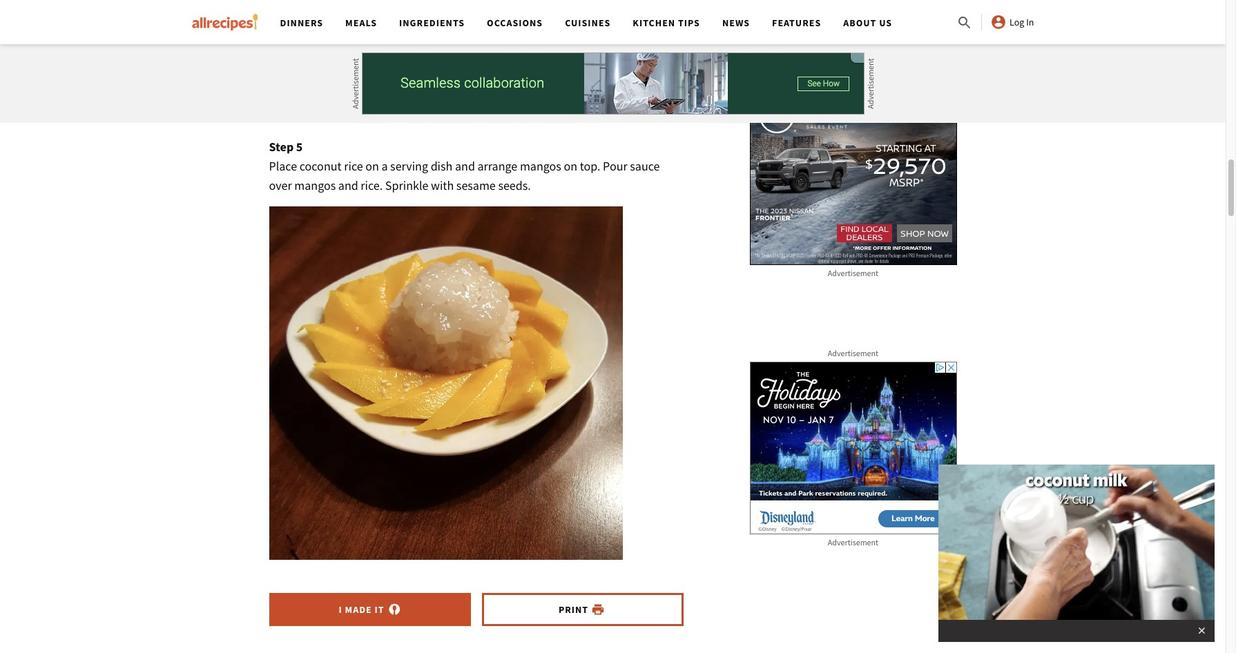 Task type: locate. For each thing, give the bounding box(es) containing it.
1 horizontal spatial mangos
[[520, 158, 561, 174]]

allow
[[545, 17, 573, 33]]

rice inside place coconut rice on a serving dish and arrange mangos on top. pour sauce over mangos and rice. sprinkle with sesame seeds.
[[344, 158, 363, 174]]

made
[[345, 604, 372, 616]]

0 vertical spatial sauce
[[308, 78, 338, 94]]

0 vertical spatial 1
[[630, 17, 636, 33]]

a left boil.
[[597, 97, 603, 113]]

1 inside make a sauce by combining 1/2 cup coconut milk, 1 tablespoon sugar, 1/4 teaspoon salt, and tapioca starch in another saucepan; bring to a boil.
[[527, 78, 533, 94]]

saucepan;
[[499, 97, 551, 113]]

print button
[[482, 593, 683, 626]]

coconut
[[374, 17, 416, 33], [454, 78, 496, 94], [300, 158, 342, 174]]

ingredients link
[[399, 17, 465, 29]]

1 horizontal spatial sauce
[[630, 158, 660, 174]]

about
[[844, 17, 877, 29]]

2 vertical spatial coconut
[[300, 158, 342, 174]]

ingredients
[[399, 17, 465, 29]]

milk
[[419, 17, 442, 33]]

coconut up another
[[454, 78, 496, 94]]

rice for cooked
[[330, 17, 349, 33]]

tablespoon
[[536, 78, 594, 94]]

1 right milk,
[[527, 78, 533, 94]]

1
[[630, 17, 636, 33], [527, 78, 533, 94]]

1 right for
[[630, 17, 636, 33]]

and inside make a sauce by combining 1/2 cup coconut milk, 1 tablespoon sugar, 1/4 teaspoon salt, and tapioca starch in another saucepan; bring to a boil.
[[345, 97, 365, 113]]

dish
[[431, 158, 453, 174]]

0 horizontal spatial on
[[366, 158, 379, 174]]

mangos right over
[[294, 177, 336, 193]]

1 vertical spatial sauce
[[630, 158, 660, 174]]

advertisement region
[[362, 52, 864, 115], [750, 93, 957, 265], [750, 362, 957, 535]]

i made it
[[339, 604, 384, 616]]

combining
[[355, 78, 410, 94]]

mangos up seeds.
[[520, 158, 561, 174]]

arrange
[[478, 158, 518, 174]]

stir cooked rice into coconut milk mixture. cover and allow to cool for 1 hour.
[[269, 17, 666, 33]]

meals
[[345, 17, 377, 29]]

sauce right pour
[[630, 158, 660, 174]]

0 horizontal spatial sauce
[[308, 78, 338, 94]]

coconut right 'into'
[[374, 17, 416, 33]]

to
[[575, 17, 586, 33], [584, 97, 594, 113]]

coconut inside make a sauce by combining 1/2 cup coconut milk, 1 tablespoon sugar, 1/4 teaspoon salt, and tapioca starch in another saucepan; bring to a boil.
[[454, 78, 496, 94]]

and down by
[[345, 97, 365, 113]]

1 horizontal spatial a
[[382, 158, 388, 174]]

2 on from the left
[[564, 158, 578, 174]]

a right make
[[299, 78, 305, 94]]

mangos
[[520, 158, 561, 174], [294, 177, 336, 193]]

1 on from the left
[[366, 158, 379, 174]]

sauce up 'salt,'
[[308, 78, 338, 94]]

on
[[366, 158, 379, 174], [564, 158, 578, 174]]

sesame
[[456, 177, 496, 193]]

2 vertical spatial a
[[382, 158, 388, 174]]

sauce inside make a sauce by combining 1/2 cup coconut milk, 1 tablespoon sugar, 1/4 teaspoon salt, and tapioca starch in another saucepan; bring to a boil.
[[308, 78, 338, 94]]

to inside make a sauce by combining 1/2 cup coconut milk, 1 tablespoon sugar, 1/4 teaspoon salt, and tapioca starch in another saucepan; bring to a boil.
[[584, 97, 594, 113]]

1 horizontal spatial coconut
[[374, 17, 416, 33]]

0 vertical spatial coconut
[[374, 17, 416, 33]]

rice
[[330, 17, 349, 33], [344, 158, 363, 174]]

a
[[299, 78, 305, 94], [597, 97, 603, 113], [382, 158, 388, 174]]

meals link
[[345, 17, 377, 29]]

2 horizontal spatial coconut
[[454, 78, 496, 94]]

dinners
[[280, 17, 323, 29]]

sprinkle
[[385, 177, 429, 193]]

account image
[[991, 14, 1007, 30]]

0 horizontal spatial coconut
[[300, 158, 342, 174]]

cooked
[[289, 17, 327, 33]]

milk,
[[498, 78, 524, 94]]

0 horizontal spatial mangos
[[294, 177, 336, 193]]

kitchen
[[633, 17, 676, 29]]

top.
[[580, 158, 601, 174]]

1 vertical spatial to
[[584, 97, 594, 113]]

bring
[[554, 97, 581, 113]]

on up rice. at the top left of the page
[[366, 158, 379, 174]]

0 vertical spatial a
[[299, 78, 305, 94]]

1 vertical spatial rice
[[344, 158, 363, 174]]

tapioca
[[367, 97, 406, 113]]

rice up rice. at the top left of the page
[[344, 158, 363, 174]]

serving
[[390, 158, 428, 174]]

make a sauce by combining 1/2 cup coconut milk, 1 tablespoon sugar, 1/4 teaspoon salt, and tapioca starch in another saucepan; bring to a boil.
[[269, 78, 647, 113]]

a up rice. at the top left of the page
[[382, 158, 388, 174]]

log in
[[1010, 16, 1034, 28]]

1 vertical spatial mangos
[[294, 177, 336, 193]]

log
[[1010, 16, 1025, 28]]

cup
[[432, 78, 451, 94]]

navigation
[[269, 0, 957, 44]]

and
[[522, 17, 542, 33], [345, 97, 365, 113], [455, 158, 475, 174], [338, 177, 358, 193]]

stir
[[269, 17, 287, 33]]

0 vertical spatial to
[[575, 17, 586, 33]]

to left cool
[[575, 17, 586, 33]]

0 horizontal spatial 1
[[527, 78, 533, 94]]

0 vertical spatial rice
[[330, 17, 349, 33]]

news link
[[722, 17, 750, 29]]

i
[[339, 604, 342, 616]]

1 vertical spatial a
[[597, 97, 603, 113]]

sugar,
[[597, 78, 628, 94]]

in
[[443, 97, 453, 113]]

into
[[351, 17, 372, 33]]

1 vertical spatial coconut
[[454, 78, 496, 94]]

2 horizontal spatial a
[[597, 97, 603, 113]]

sauce
[[308, 78, 338, 94], [630, 158, 660, 174]]

1 horizontal spatial 1
[[630, 17, 636, 33]]

seeds.
[[498, 177, 531, 193]]

on left top.
[[564, 158, 578, 174]]

about us
[[844, 17, 893, 29]]

1 vertical spatial 1
[[527, 78, 533, 94]]

rice left 'into'
[[330, 17, 349, 33]]

to right bring on the top left
[[584, 97, 594, 113]]

rice for coconut
[[344, 158, 363, 174]]

1 horizontal spatial on
[[564, 158, 578, 174]]

coconut right place
[[300, 158, 342, 174]]



Task type: describe. For each thing, give the bounding box(es) containing it.
another
[[455, 97, 496, 113]]

home image
[[192, 14, 258, 30]]

and left 'allow'
[[522, 17, 542, 33]]

print image
[[591, 603, 605, 617]]

occasions
[[487, 17, 543, 29]]

boil.
[[606, 97, 628, 113]]

about us link
[[844, 17, 893, 29]]

pour
[[603, 158, 628, 174]]

news
[[722, 17, 750, 29]]

cuisines
[[565, 17, 611, 29]]

rice.
[[361, 177, 383, 193]]

navigation containing dinners
[[269, 0, 957, 44]]

cover
[[490, 17, 520, 33]]

for
[[613, 17, 628, 33]]

place
[[269, 158, 297, 174]]

hour.
[[639, 17, 666, 33]]

kitchen tips
[[633, 17, 700, 29]]

over
[[269, 177, 292, 193]]

make
[[269, 78, 296, 94]]

coconut inside place coconut rice on a serving dish and arrange mangos on top. pour sauce over mangos and rice. sprinkle with sesame seeds.
[[300, 158, 342, 174]]

it
[[375, 604, 384, 616]]

cool
[[589, 17, 611, 33]]

cuisines link
[[565, 17, 611, 29]]

mixture.
[[444, 17, 487, 33]]

i made it button
[[269, 593, 471, 626]]

0 horizontal spatial a
[[299, 78, 305, 94]]

salt,
[[320, 97, 342, 113]]

in
[[1027, 16, 1034, 28]]

search image
[[957, 14, 973, 31]]

occasions link
[[487, 17, 543, 29]]

dinners link
[[280, 17, 323, 29]]

starch
[[408, 97, 440, 113]]

spoon image
[[387, 603, 401, 617]]

sauce inside place coconut rice on a serving dish and arrange mangos on top. pour sauce over mangos and rice. sprinkle with sesame seeds.
[[630, 158, 660, 174]]

features link
[[772, 17, 821, 29]]

with
[[431, 177, 454, 193]]

1/4
[[630, 78, 647, 94]]

teaspoon
[[269, 97, 318, 113]]

1/2
[[413, 78, 430, 94]]

tips
[[678, 17, 700, 29]]

us
[[879, 17, 893, 29]]

and left rice. at the top left of the page
[[338, 177, 358, 193]]

and up sesame
[[455, 158, 475, 174]]

log in link
[[991, 14, 1034, 30]]

0 vertical spatial mangos
[[520, 158, 561, 174]]

print
[[559, 604, 589, 616]]

place coconut rice on a serving dish and arrange mangos on top. pour sauce over mangos and rice. sprinkle with sesame seeds.
[[269, 158, 660, 193]]

by
[[340, 78, 353, 94]]

features
[[772, 17, 821, 29]]

a inside place coconut rice on a serving dish and arrange mangos on top. pour sauce over mangos and rice. sprinkle with sesame seeds.
[[382, 158, 388, 174]]

kitchen tips link
[[633, 17, 700, 29]]



Task type: vqa. For each thing, say whether or not it's contained in the screenshot.
GET ALLRECIPES MAGAZINE
no



